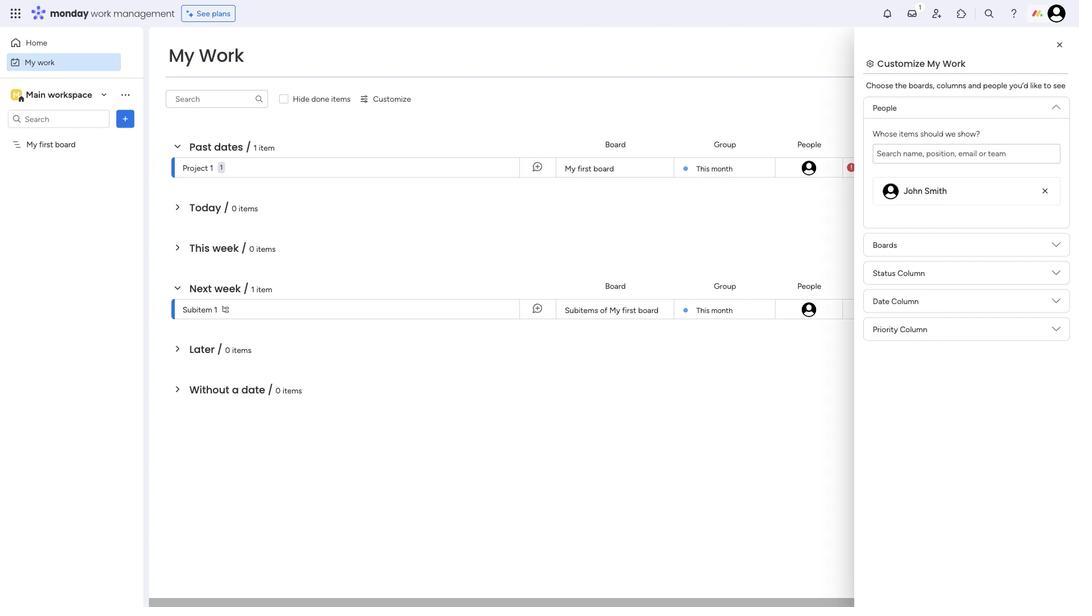 Task type: describe. For each thing, give the bounding box(es) containing it.
items inside this week / 0 items
[[256, 244, 276, 254]]

subitems of my first board link
[[563, 300, 667, 320]]

my inside subitems of my first board link
[[610, 306, 621, 315]]

boards,
[[909, 81, 935, 90]]

columns
[[937, 81, 967, 90]]

my first board inside list box
[[26, 140, 76, 149]]

1 horizontal spatial board
[[594, 164, 614, 173]]

my first board link
[[563, 158, 667, 178]]

/ right "later"
[[217, 342, 223, 356]]

v2 overdue deadline image
[[847, 162, 856, 173]]

later / 0 items
[[189, 342, 252, 356]]

see plans button
[[181, 5, 236, 22]]

people for next week /
[[798, 281, 822, 291]]

home button
[[7, 34, 121, 52]]

management
[[113, 7, 175, 20]]

1 vertical spatial status
[[873, 268, 896, 278]]

date for next week /
[[874, 281, 891, 291]]

my inside my first board link
[[565, 164, 576, 173]]

my work
[[25, 57, 55, 67]]

my first board inside main content
[[565, 164, 614, 173]]

items inside without a date / 0 items
[[283, 386, 302, 395]]

monday
[[50, 7, 89, 20]]

date column
[[873, 296, 919, 306]]

next
[[189, 281, 212, 296]]

status for past dates /
[[950, 140, 973, 149]]

v2 subitems open image
[[222, 306, 229, 313]]

week for this
[[212, 241, 239, 255]]

group for next week /
[[714, 281, 736, 291]]

you'd
[[1010, 81, 1029, 90]]

subitem
[[183, 305, 212, 314]]

low
[[1033, 163, 1047, 173]]

1 working on it from the top
[[938, 163, 985, 173]]

/ right today
[[224, 200, 229, 215]]

my inside my work button
[[25, 57, 36, 67]]

first inside subitems of my first board link
[[622, 306, 636, 315]]

2 horizontal spatial john smith image
[[1048, 4, 1066, 22]]

customize button
[[355, 90, 416, 108]]

nov 23
[[872, 305, 896, 314]]

search image
[[255, 94, 264, 103]]

without a date / 0 items
[[189, 383, 302, 397]]

my first board list box
[[0, 133, 143, 306]]

should
[[921, 129, 944, 138]]

0 vertical spatial people
[[873, 103, 897, 112]]

main
[[26, 89, 46, 100]]

workspace options image
[[120, 89, 131, 100]]

1 inside "past dates / 1 item"
[[254, 143, 257, 152]]

1 it from the top
[[980, 163, 985, 173]]

23
[[888, 305, 896, 314]]

hide
[[293, 94, 310, 104]]

subitems
[[565, 306, 598, 315]]

the
[[896, 81, 907, 90]]

help image
[[1009, 8, 1020, 19]]

past dates / 1 item
[[189, 140, 275, 154]]

2 month from the top
[[712, 306, 733, 315]]

2 working on it from the top
[[938, 305, 985, 315]]

item for past dates /
[[259, 143, 275, 152]]

items inside today / 0 items
[[239, 204, 258, 213]]

1 on from the top
[[969, 163, 978, 173]]

2 this month from the top
[[697, 306, 733, 315]]

done
[[312, 94, 329, 104]]

a
[[232, 383, 239, 397]]

1 left 1 button on the top left of page
[[210, 163, 213, 173]]

1 button
[[218, 157, 225, 178]]

item for next week /
[[257, 285, 272, 294]]

nov 16
[[873, 163, 895, 172]]

0 inside this week / 0 items
[[249, 244, 254, 254]]

john smith link
[[904, 186, 947, 196]]

1 dapulse dropdown down arrow image from the top
[[1053, 240, 1061, 253]]

status column
[[873, 268, 925, 278]]

1 image
[[915, 1, 926, 13]]

notifications image
[[882, 8, 893, 19]]

Search name, position, email or team text field
[[873, 144, 1061, 164]]

boards
[[873, 240, 898, 250]]

1 working from the top
[[938, 163, 967, 173]]

nov for nov 16
[[873, 163, 886, 172]]

past
[[189, 140, 212, 154]]

date for past dates /
[[874, 140, 891, 149]]

2 on from the top
[[969, 305, 978, 315]]

see plans
[[197, 9, 231, 18]]

choose
[[866, 81, 894, 90]]

workspace
[[48, 89, 92, 100]]

week for next
[[214, 281, 241, 296]]

0 inside without a date / 0 items
[[276, 386, 281, 395]]

date
[[242, 383, 265, 397]]

status for next week /
[[950, 281, 973, 291]]

1 inside button
[[220, 163, 223, 171]]

/ down this week / 0 items
[[244, 281, 249, 296]]

2 vertical spatial priority
[[873, 324, 898, 334]]

2 horizontal spatial board
[[638, 306, 659, 315]]

priority for past dates /
[[1028, 140, 1053, 149]]



Task type: locate. For each thing, give the bounding box(es) containing it.
3 dapulse dropdown down arrow image from the top
[[1053, 325, 1061, 337]]

work
[[199, 43, 244, 68], [943, 57, 966, 70]]

first inside my first board link
[[578, 164, 592, 173]]

item inside the next week / 1 item
[[257, 285, 272, 294]]

board
[[55, 140, 76, 149], [594, 164, 614, 173], [638, 306, 659, 315]]

1 vertical spatial this
[[189, 241, 210, 255]]

0 horizontal spatial work
[[37, 57, 55, 67]]

john smith
[[904, 186, 947, 196]]

items
[[331, 94, 351, 104], [900, 129, 919, 138], [239, 204, 258, 213], [256, 244, 276, 254], [232, 345, 252, 355], [283, 386, 302, 395]]

dates
[[214, 140, 243, 154]]

date down status column
[[873, 296, 890, 306]]

None search field
[[166, 90, 268, 108]]

/
[[246, 140, 251, 154], [224, 200, 229, 215], [242, 241, 247, 255], [244, 281, 249, 296], [217, 342, 223, 356], [268, 383, 273, 397]]

2 it from the top
[[980, 305, 985, 315]]

working on it
[[938, 163, 985, 173], [938, 305, 985, 315]]

0 vertical spatial priority
[[1028, 140, 1053, 149]]

0 vertical spatial group
[[714, 140, 736, 149]]

hide done items
[[293, 94, 351, 104]]

column for priority column
[[900, 324, 928, 334]]

date up date column
[[874, 281, 891, 291]]

column
[[898, 268, 925, 278], [892, 296, 919, 306], [900, 324, 928, 334]]

it
[[980, 163, 985, 173], [980, 305, 985, 315]]

1 down this week / 0 items
[[251, 285, 255, 294]]

today
[[189, 200, 221, 215]]

board up subitems of my first board link on the right of page
[[605, 281, 626, 291]]

0 horizontal spatial john smith image
[[801, 301, 818, 318]]

1 horizontal spatial my first board
[[565, 164, 614, 173]]

1 this month from the top
[[697, 164, 733, 173]]

1 vertical spatial john smith image
[[883, 183, 900, 200]]

nov left the 16
[[873, 163, 886, 172]]

work right monday
[[91, 7, 111, 20]]

0 vertical spatial it
[[980, 163, 985, 173]]

plans
[[212, 9, 231, 18]]

customize inside button
[[373, 94, 411, 104]]

1 board from the top
[[605, 140, 626, 149]]

my
[[169, 43, 194, 68], [928, 57, 941, 70], [25, 57, 36, 67], [26, 140, 37, 149], [565, 164, 576, 173], [610, 306, 621, 315]]

subitem 1
[[183, 305, 218, 314]]

1 horizontal spatial work
[[91, 7, 111, 20]]

my first board
[[26, 140, 76, 149], [565, 164, 614, 173]]

first inside the my first board list box
[[39, 140, 53, 149]]

my work
[[169, 43, 244, 68]]

status
[[950, 140, 973, 149], [873, 268, 896, 278], [950, 281, 973, 291]]

/ right 'date'
[[268, 383, 273, 397]]

1 vertical spatial first
[[578, 164, 592, 173]]

column up the priority column
[[892, 296, 919, 306]]

1 vertical spatial month
[[712, 306, 733, 315]]

1 left v2 subitems open image
[[214, 305, 218, 314]]

1 down dates
[[220, 163, 223, 171]]

1 group from the top
[[714, 140, 736, 149]]

today / 0 items
[[189, 200, 258, 215]]

group for past dates /
[[714, 140, 736, 149]]

group
[[714, 140, 736, 149], [714, 281, 736, 291]]

options image
[[120, 113, 131, 125]]

items up this week / 0 items
[[239, 204, 258, 213]]

priority
[[1028, 140, 1053, 149], [1028, 281, 1053, 291], [873, 324, 898, 334]]

smith
[[925, 186, 947, 196]]

2 vertical spatial date
[[873, 296, 890, 306]]

1 vertical spatial priority
[[1028, 281, 1053, 291]]

john smith image
[[801, 160, 818, 177]]

2 vertical spatial this
[[697, 306, 710, 315]]

2 vertical spatial dapulse dropdown down arrow image
[[1053, 325, 1061, 337]]

items up the next week / 1 item
[[256, 244, 276, 254]]

2 group from the top
[[714, 281, 736, 291]]

dapulse dropdown down arrow image for status column
[[1053, 268, 1061, 281]]

work for monday
[[91, 7, 111, 20]]

board for past dates /
[[605, 140, 626, 149]]

date down the whose
[[874, 140, 891, 149]]

0 right "later"
[[225, 345, 230, 355]]

item right dates
[[259, 143, 275, 152]]

week down today / 0 items
[[212, 241, 239, 255]]

work inside main content
[[943, 57, 966, 70]]

1 inside the next week / 1 item
[[251, 285, 255, 294]]

2 vertical spatial board
[[638, 306, 659, 315]]

1 vertical spatial week
[[214, 281, 241, 296]]

see
[[1054, 81, 1066, 90]]

nov left 23
[[872, 305, 886, 314]]

0 vertical spatial item
[[259, 143, 275, 152]]

items inside the later / 0 items
[[232, 345, 252, 355]]

1 vertical spatial item
[[257, 285, 272, 294]]

item inside "past dates / 1 item"
[[259, 143, 275, 152]]

next week / 1 item
[[189, 281, 272, 296]]

0 inside the later / 0 items
[[225, 345, 230, 355]]

apps image
[[956, 8, 968, 19]]

main content containing past dates /
[[149, 27, 1080, 607]]

1 horizontal spatial work
[[943, 57, 966, 70]]

of
[[600, 306, 608, 315]]

we
[[946, 129, 956, 138]]

customize
[[878, 57, 925, 70], [373, 94, 411, 104]]

0 vertical spatial status
[[950, 140, 973, 149]]

people for past dates /
[[798, 140, 822, 149]]

1 vertical spatial my first board
[[565, 164, 614, 173]]

dapulse dropdown down arrow image
[[1053, 98, 1061, 111], [1053, 268, 1061, 281]]

0 vertical spatial nov
[[873, 163, 886, 172]]

nov
[[873, 163, 886, 172], [872, 305, 886, 314]]

2 vertical spatial first
[[622, 306, 636, 315]]

monday work management
[[50, 7, 175, 20]]

main content
[[149, 27, 1080, 607]]

work inside button
[[37, 57, 55, 67]]

work up columns
[[943, 57, 966, 70]]

1 vertical spatial working on it
[[938, 305, 985, 315]]

like
[[1031, 81, 1042, 90]]

customize for customize my work
[[878, 57, 925, 70]]

0 vertical spatial column
[[898, 268, 925, 278]]

board inside list box
[[55, 140, 76, 149]]

1 vertical spatial nov
[[872, 305, 886, 314]]

project
[[183, 163, 208, 173]]

0 horizontal spatial work
[[199, 43, 244, 68]]

people
[[873, 103, 897, 112], [798, 140, 822, 149], [798, 281, 822, 291]]

0 horizontal spatial board
[[55, 140, 76, 149]]

project 1
[[183, 163, 213, 173]]

1 vertical spatial column
[[892, 296, 919, 306]]

work for my
[[37, 57, 55, 67]]

1 vertical spatial dapulse dropdown down arrow image
[[1053, 297, 1061, 309]]

0 vertical spatial john smith image
[[1048, 4, 1066, 22]]

2 vertical spatial status
[[950, 281, 973, 291]]

1 horizontal spatial first
[[578, 164, 592, 173]]

None text field
[[873, 144, 1061, 164]]

1 vertical spatial it
[[980, 305, 985, 315]]

1 vertical spatial group
[[714, 281, 736, 291]]

choose the boards, columns and people you'd like to see
[[866, 81, 1066, 90]]

0 vertical spatial working
[[938, 163, 967, 173]]

16
[[888, 163, 895, 172]]

0 vertical spatial this month
[[697, 164, 733, 173]]

see
[[197, 9, 210, 18]]

whose
[[873, 129, 898, 138]]

1 vertical spatial board
[[605, 281, 626, 291]]

0 up the next week / 1 item
[[249, 244, 254, 254]]

my work button
[[7, 53, 121, 71]]

0 vertical spatial board
[[605, 140, 626, 149]]

0 vertical spatial my first board
[[26, 140, 76, 149]]

work down home on the left of the page
[[37, 57, 55, 67]]

Filter dashboard by text search field
[[166, 90, 268, 108]]

customize my work
[[878, 57, 966, 70]]

to
[[1044, 81, 1052, 90]]

board
[[605, 140, 626, 149], [605, 281, 626, 291]]

1 vertical spatial this month
[[697, 306, 733, 315]]

home
[[26, 38, 47, 48]]

2 horizontal spatial first
[[622, 306, 636, 315]]

0
[[232, 204, 237, 213], [249, 244, 254, 254], [225, 345, 230, 355], [276, 386, 281, 395]]

working
[[938, 163, 967, 173], [938, 305, 967, 315]]

0 vertical spatial board
[[55, 140, 76, 149]]

option
[[0, 134, 143, 137]]

2 dapulse dropdown down arrow image from the top
[[1053, 268, 1061, 281]]

0 horizontal spatial customize
[[373, 94, 411, 104]]

1 horizontal spatial customize
[[878, 57, 925, 70]]

board up my first board link
[[605, 140, 626, 149]]

2 vertical spatial column
[[900, 324, 928, 334]]

workspace selection element
[[11, 88, 94, 103]]

m
[[13, 90, 20, 100]]

invite members image
[[932, 8, 943, 19]]

work
[[91, 7, 111, 20], [37, 57, 55, 67]]

priority for next week /
[[1028, 281, 1053, 291]]

dapulse dropdown down arrow image
[[1053, 240, 1061, 253], [1053, 297, 1061, 309], [1053, 325, 1061, 337]]

1 month from the top
[[712, 164, 733, 173]]

0 vertical spatial this
[[697, 164, 710, 173]]

john smith image
[[1048, 4, 1066, 22], [883, 183, 900, 200], [801, 301, 818, 318]]

search everything image
[[984, 8, 995, 19]]

item down this week / 0 items
[[257, 285, 272, 294]]

0 inside today / 0 items
[[232, 204, 237, 213]]

dapulse dropdown down arrow image for date
[[1053, 297, 1061, 309]]

dapulse dropdown down arrow image for people
[[1053, 98, 1061, 111]]

and
[[969, 81, 982, 90]]

Search in workspace field
[[24, 112, 94, 125]]

0 vertical spatial customize
[[878, 57, 925, 70]]

2 board from the top
[[605, 281, 626, 291]]

2 working from the top
[[938, 305, 967, 315]]

column for status column
[[898, 268, 925, 278]]

workspace image
[[11, 89, 22, 101]]

/ up the next week / 1 item
[[242, 241, 247, 255]]

0 vertical spatial work
[[91, 7, 111, 20]]

nov for nov 23
[[872, 305, 886, 314]]

1 vertical spatial working
[[938, 305, 967, 315]]

main workspace
[[26, 89, 92, 100]]

0 vertical spatial working on it
[[938, 163, 985, 173]]

first
[[39, 140, 53, 149], [578, 164, 592, 173], [622, 306, 636, 315]]

dapulse dropdown down arrow image for priority
[[1053, 325, 1061, 337]]

2 vertical spatial people
[[798, 281, 822, 291]]

whose items should we show?
[[873, 129, 980, 138]]

inbox image
[[907, 8, 918, 19]]

items right 'date'
[[283, 386, 302, 395]]

0 horizontal spatial my first board
[[26, 140, 76, 149]]

items left should
[[900, 129, 919, 138]]

items right "later"
[[232, 345, 252, 355]]

2 vertical spatial john smith image
[[801, 301, 818, 318]]

1
[[254, 143, 257, 152], [210, 163, 213, 173], [220, 163, 223, 171], [251, 285, 255, 294], [214, 305, 218, 314]]

1 vertical spatial board
[[594, 164, 614, 173]]

0 vertical spatial first
[[39, 140, 53, 149]]

0 right 'date'
[[276, 386, 281, 395]]

item
[[259, 143, 275, 152], [257, 285, 272, 294]]

0 vertical spatial dapulse dropdown down arrow image
[[1053, 240, 1061, 253]]

0 right today
[[232, 204, 237, 213]]

subitems of my first board
[[565, 306, 659, 315]]

1 vertical spatial customize
[[373, 94, 411, 104]]

0 vertical spatial date
[[874, 140, 891, 149]]

1 right dates
[[254, 143, 257, 152]]

0 vertical spatial month
[[712, 164, 733, 173]]

0 vertical spatial dapulse dropdown down arrow image
[[1053, 98, 1061, 111]]

column down date column
[[900, 324, 928, 334]]

select product image
[[10, 8, 21, 19]]

people
[[984, 81, 1008, 90]]

week up v2 subitems open image
[[214, 281, 241, 296]]

customize for customize
[[373, 94, 411, 104]]

without
[[189, 383, 229, 397]]

1 vertical spatial on
[[969, 305, 978, 315]]

show?
[[958, 129, 980, 138]]

1 vertical spatial people
[[798, 140, 822, 149]]

month
[[712, 164, 733, 173], [712, 306, 733, 315]]

1 horizontal spatial john smith image
[[883, 183, 900, 200]]

1 vertical spatial work
[[37, 57, 55, 67]]

2 dapulse dropdown down arrow image from the top
[[1053, 297, 1061, 309]]

0 vertical spatial week
[[212, 241, 239, 255]]

on
[[969, 163, 978, 173], [969, 305, 978, 315]]

priority column
[[873, 324, 928, 334]]

board for next week /
[[605, 281, 626, 291]]

1 vertical spatial dapulse dropdown down arrow image
[[1053, 268, 1061, 281]]

0 vertical spatial on
[[969, 163, 978, 173]]

date
[[874, 140, 891, 149], [874, 281, 891, 291], [873, 296, 890, 306]]

1 dapulse dropdown down arrow image from the top
[[1053, 98, 1061, 111]]

0 horizontal spatial first
[[39, 140, 53, 149]]

column up date column
[[898, 268, 925, 278]]

work down plans
[[199, 43, 244, 68]]

my inside the my first board list box
[[26, 140, 37, 149]]

john
[[904, 186, 923, 196]]

this month
[[697, 164, 733, 173], [697, 306, 733, 315]]

1 vertical spatial date
[[874, 281, 891, 291]]

this week / 0 items
[[189, 241, 276, 255]]

column for date column
[[892, 296, 919, 306]]

items right done
[[331, 94, 351, 104]]

/ right dates
[[246, 140, 251, 154]]

later
[[189, 342, 215, 356]]



Task type: vqa. For each thing, say whether or not it's contained in the screenshot.
Website Homepage Redesign
no



